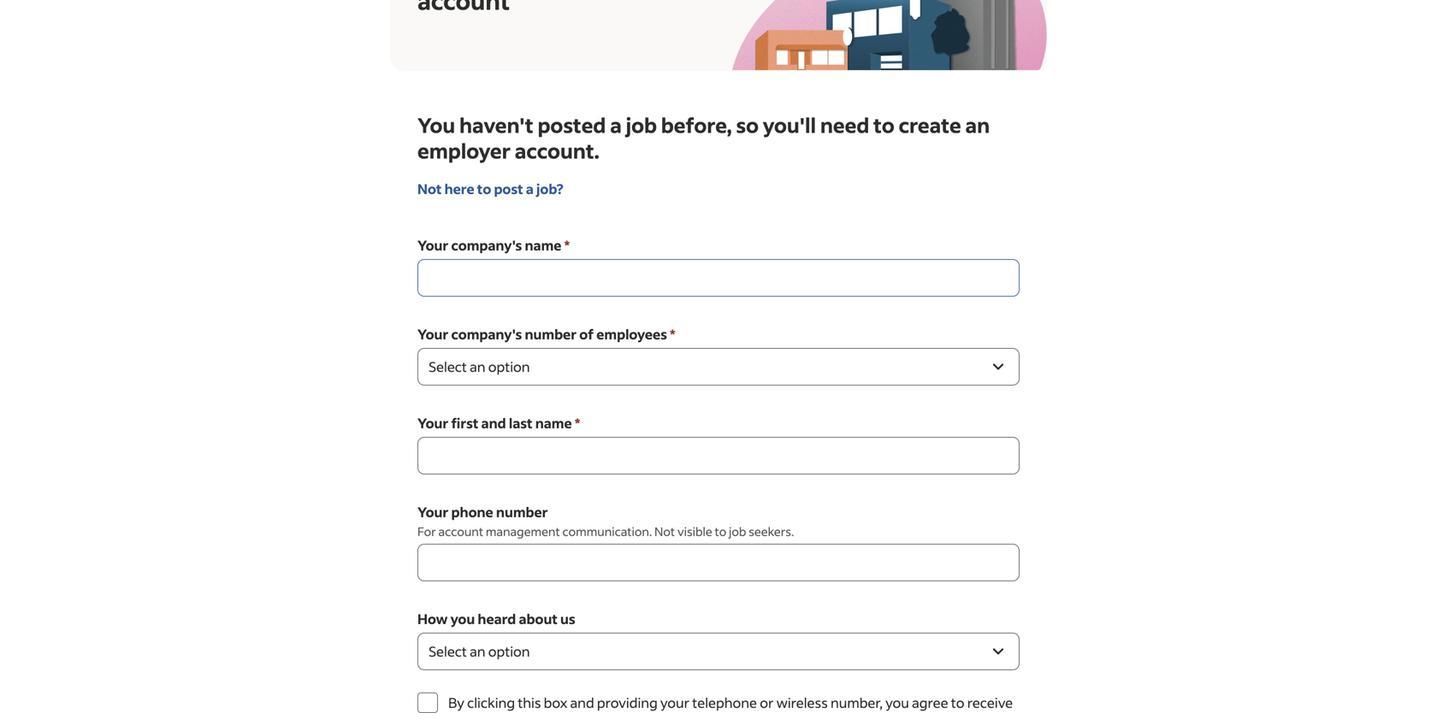 Task type: describe. For each thing, give the bounding box(es) containing it.
to inside button
[[477, 180, 491, 198]]

clicking
[[467, 695, 515, 712]]

a inside button
[[526, 180, 534, 198]]

Your phone number telephone field
[[418, 544, 1020, 582]]

your company's name *
[[418, 237, 570, 254]]

by clicking this box and providing your telephone or wireless number, you agree to receive
[[448, 695, 1018, 714]]

a inside you haven't posted a job before, so you'll need to create an employer account.
[[610, 112, 622, 138]]

and inside 'by clicking this box and providing your telephone or wireless number, you agree to receive'
[[570, 695, 595, 712]]

or
[[760, 695, 774, 712]]

you'll
[[763, 112, 817, 138]]

0 vertical spatial and
[[481, 415, 506, 432]]

company's for number
[[452, 326, 522, 343]]

to inside 'by clicking this box and providing your telephone or wireless number, you agree to receive'
[[952, 695, 965, 712]]

employer
[[418, 137, 511, 164]]

0 vertical spatial *
[[565, 237, 570, 254]]

agree
[[912, 695, 949, 712]]

management
[[486, 524, 560, 540]]

your for your first and last name
[[418, 415, 449, 432]]

need
[[821, 112, 870, 138]]

posted
[[538, 112, 606, 138]]

telephone
[[693, 695, 757, 712]]

for
[[418, 524, 436, 540]]

receive
[[968, 695, 1013, 712]]

phone
[[452, 504, 494, 521]]

this
[[518, 695, 541, 712]]

By clicking this box and providing your telephone or wireless number, you agree to receive marketing and informational calls and texts from Indeed (including prerecorded or artificial voice messages and autodialed calls and texts) at the telephone or wireless number provided. Your agreement to this is not required to obtain any product or service. checkbox
[[418, 693, 438, 714]]

haven't
[[460, 112, 534, 138]]

you haven't posted a job before, so you'll need to create an employer account.
[[418, 112, 990, 164]]

so
[[736, 112, 759, 138]]

not inside your phone number for account management communication. not visible to job seekers.
[[655, 524, 675, 540]]

an
[[966, 112, 990, 138]]

wireless
[[777, 695, 828, 712]]

us
[[561, 611, 576, 628]]

number for company's
[[525, 326, 577, 343]]

post
[[494, 180, 523, 198]]

here
[[445, 180, 475, 198]]

your first and last name *
[[418, 415, 580, 432]]



Task type: vqa. For each thing, say whether or not it's contained in the screenshot.
number,
yes



Task type: locate. For each thing, give the bounding box(es) containing it.
1 horizontal spatial *
[[575, 415, 580, 432]]

number,
[[831, 695, 883, 712]]

your for your company's number of employees
[[418, 326, 449, 343]]

* for name
[[575, 415, 580, 432]]

not left visible
[[655, 524, 675, 540]]

0 horizontal spatial *
[[565, 237, 570, 254]]

job left "before,"
[[626, 112, 657, 138]]

to
[[874, 112, 895, 138], [477, 180, 491, 198], [715, 524, 727, 540], [952, 695, 965, 712]]

not here to post a job?
[[418, 180, 564, 198]]

you inside 'by clicking this box and providing your telephone or wireless number, you agree to receive'
[[886, 695, 910, 712]]

heard
[[478, 611, 516, 628]]

1 vertical spatial name
[[536, 415, 572, 432]]

company's
[[452, 237, 522, 254], [452, 326, 522, 343]]

0 horizontal spatial you
[[451, 611, 475, 628]]

0 vertical spatial number
[[525, 326, 577, 343]]

to right need at the top of the page
[[874, 112, 895, 138]]

visible
[[678, 524, 713, 540]]

your phone number for account management communication. not visible to job seekers.
[[418, 504, 794, 540]]

0 horizontal spatial job
[[626, 112, 657, 138]]

2 your from the top
[[418, 326, 449, 343]]

4 your from the top
[[418, 504, 449, 521]]

to right agree
[[952, 695, 965, 712]]

1 vertical spatial *
[[670, 326, 676, 343]]

a left job?
[[526, 180, 534, 198]]

not here to post a job? button
[[418, 170, 564, 208]]

1 vertical spatial and
[[570, 695, 595, 712]]

name
[[525, 237, 562, 254], [536, 415, 572, 432]]

job inside you haven't posted a job before, so you'll need to create an employer account.
[[626, 112, 657, 138]]

job
[[626, 112, 657, 138], [729, 524, 747, 540]]

to inside you haven't posted a job before, so you'll need to create an employer account.
[[874, 112, 895, 138]]

about
[[519, 611, 558, 628]]

1 vertical spatial a
[[526, 180, 534, 198]]

employees
[[597, 326, 668, 343]]

to left post
[[477, 180, 491, 198]]

None field
[[418, 259, 1020, 297]]

company's for name
[[452, 237, 522, 254]]

you right how
[[451, 611, 475, 628]]

job left seekers. at the right of page
[[729, 524, 747, 540]]

*
[[565, 237, 570, 254], [670, 326, 676, 343], [575, 415, 580, 432]]

1 horizontal spatial you
[[886, 695, 910, 712]]

you
[[418, 112, 455, 138]]

how
[[418, 611, 448, 628]]

first
[[452, 415, 479, 432]]

1 horizontal spatial not
[[655, 524, 675, 540]]

by
[[448, 695, 465, 712]]

you left agree
[[886, 695, 910, 712]]

and left last
[[481, 415, 506, 432]]

account.
[[515, 137, 600, 164]]

how you heard about us
[[418, 611, 576, 628]]

seekers.
[[749, 524, 794, 540]]

your for your company's name
[[418, 237, 449, 254]]

1 horizontal spatial job
[[729, 524, 747, 540]]

number up the management
[[496, 504, 548, 521]]

to inside your phone number for account management communication. not visible to job seekers.
[[715, 524, 727, 540]]

0 vertical spatial you
[[451, 611, 475, 628]]

1 horizontal spatial and
[[570, 695, 595, 712]]

1 your from the top
[[418, 237, 449, 254]]

providing
[[597, 695, 658, 712]]

communication.
[[563, 524, 652, 540]]

not inside button
[[418, 180, 442, 198]]

account
[[439, 524, 484, 540]]

number for phone
[[496, 504, 548, 521]]

0 vertical spatial company's
[[452, 237, 522, 254]]

create
[[899, 112, 962, 138]]

2 horizontal spatial *
[[670, 326, 676, 343]]

your company's number of employees *
[[418, 326, 676, 343]]

3 your from the top
[[418, 415, 449, 432]]

0 horizontal spatial not
[[418, 180, 442, 198]]

your inside your phone number for account management communication. not visible to job seekers.
[[418, 504, 449, 521]]

2 company's from the top
[[452, 326, 522, 343]]

and
[[481, 415, 506, 432], [570, 695, 595, 712]]

last
[[509, 415, 533, 432]]

0 horizontal spatial a
[[526, 180, 534, 198]]

1 vertical spatial job
[[729, 524, 747, 540]]

0 horizontal spatial and
[[481, 415, 506, 432]]

a
[[610, 112, 622, 138], [526, 180, 534, 198]]

1 vertical spatial company's
[[452, 326, 522, 343]]

box
[[544, 695, 568, 712]]

not
[[418, 180, 442, 198], [655, 524, 675, 540]]

Your first and last name field
[[418, 437, 1020, 475]]

1 vertical spatial you
[[886, 695, 910, 712]]

and right box
[[570, 695, 595, 712]]

your
[[661, 695, 690, 712]]

1 vertical spatial not
[[655, 524, 675, 540]]

1 company's from the top
[[452, 237, 522, 254]]

you
[[451, 611, 475, 628], [886, 695, 910, 712]]

name down job?
[[525, 237, 562, 254]]

number inside your phone number for account management communication. not visible to job seekers.
[[496, 504, 548, 521]]

of
[[580, 326, 594, 343]]

a right posted
[[610, 112, 622, 138]]

job?
[[537, 180, 564, 198]]

0 vertical spatial not
[[418, 180, 442, 198]]

0 vertical spatial a
[[610, 112, 622, 138]]

* for employees
[[670, 326, 676, 343]]

to right visible
[[715, 524, 727, 540]]

0 vertical spatial job
[[626, 112, 657, 138]]

1 horizontal spatial a
[[610, 112, 622, 138]]

2 vertical spatial *
[[575, 415, 580, 432]]

not left here
[[418, 180, 442, 198]]

number left of
[[525, 326, 577, 343]]

your
[[418, 237, 449, 254], [418, 326, 449, 343], [418, 415, 449, 432], [418, 504, 449, 521]]

job inside your phone number for account management communication. not visible to job seekers.
[[729, 524, 747, 540]]

0 vertical spatial name
[[525, 237, 562, 254]]

1 vertical spatial number
[[496, 504, 548, 521]]

number
[[525, 326, 577, 343], [496, 504, 548, 521]]

name right last
[[536, 415, 572, 432]]

before,
[[661, 112, 732, 138]]



